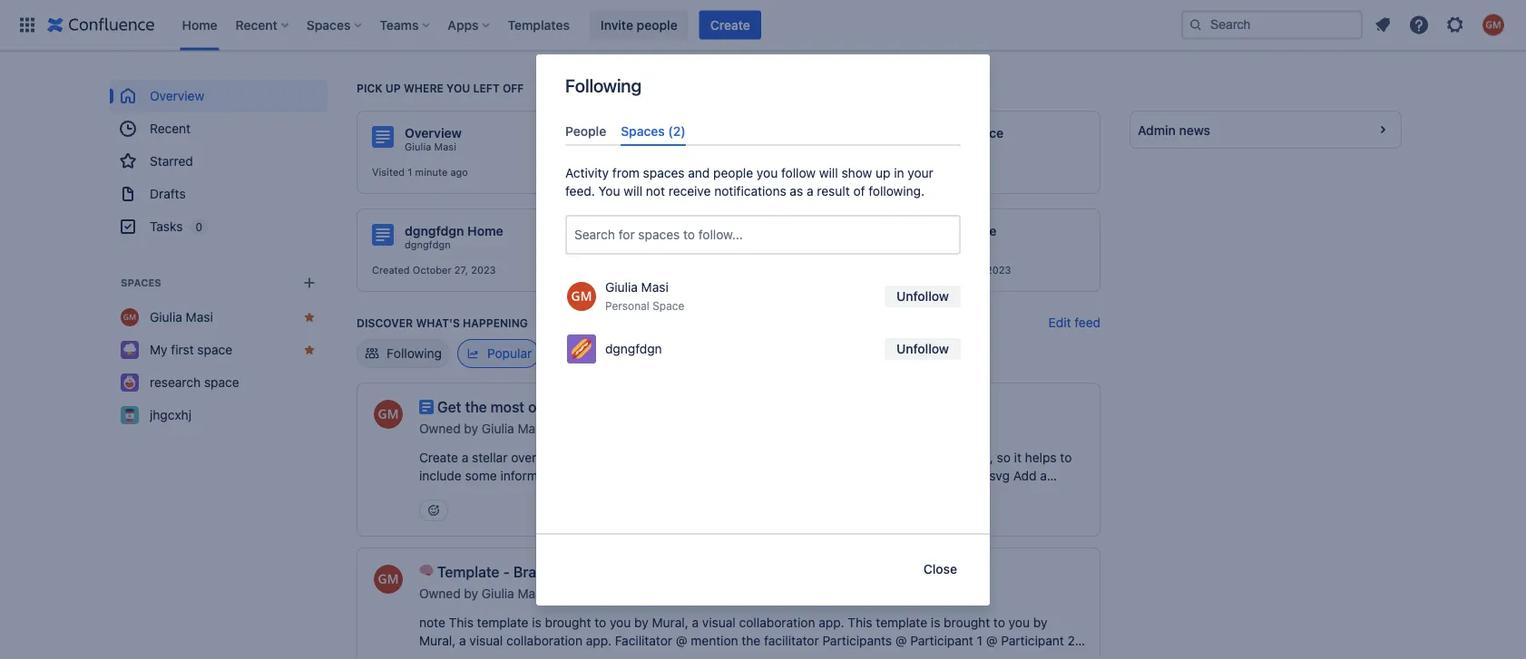 Task type: describe. For each thing, give the bounding box(es) containing it.
1 brought from the left
[[545, 616, 591, 631]]

group containing overview
[[110, 80, 328, 243]]

0 horizontal spatial jhgcxhj link
[[110, 399, 328, 432]]

1 horizontal spatial participant
[[911, 634, 974, 649]]

discover
[[357, 317, 413, 329]]

you inside activity from spaces and people you follow will show up in your feed. you will not receive notifications as a result of following.
[[757, 166, 778, 181]]

2 horizontal spatial will
[[820, 166, 838, 181]]

working
[[864, 469, 910, 484]]

your inside 'link'
[[572, 399, 602, 416]]

0 vertical spatial jhgcxhj link
[[658, 239, 692, 251]]

overview up information
[[511, 451, 563, 466]]

:brain: image
[[419, 564, 434, 578]]

page inside note this template is brought to you by mural, a visual collaboration app. this template is brought to you by mural, a visual collaboration app. facilitator @ mention the facilitator participants @ participant 1 @ participant 2 @ participant 3 brainstorm date video conference link e.g., www.zoom.us/ on this page  brainstorm planni
[[902, 652, 931, 660]]

activity from spaces and people you follow will show up in your feed. you will not receive notifications as a result of following.
[[565, 166, 934, 199]]

0 horizontal spatial this
[[449, 616, 474, 631]]

0 horizontal spatial spaces
[[121, 277, 161, 289]]

mention
[[691, 634, 739, 649]]

spaces button
[[301, 10, 369, 39]]

-
[[503, 564, 510, 581]]

space inside 'link'
[[643, 399, 683, 416]]

Search field
[[1182, 10, 1363, 39]]

following button
[[357, 339, 450, 369]]

overview right the
[[593, 451, 645, 466]]

global element
[[11, 0, 1178, 50]]

1 horizontal spatial collaboration
[[739, 616, 816, 631]]

2 vertical spatial research space link
[[633, 585, 722, 604]]

1 for giulia masi link to the right
[[661, 167, 665, 178]]

of inside 'link'
[[554, 399, 568, 416]]

and inside activity from spaces and people you follow will show up in your feed. you will not receive notifications as a result of following.
[[688, 166, 710, 181]]

1 vertical spatial will
[[624, 184, 643, 199]]

september
[[914, 265, 966, 276]]

pick up where you left off
[[357, 82, 524, 94]]

1 vertical spatial giulia masi
[[150, 310, 213, 325]]

tab list inside following dialog
[[558, 116, 968, 146]]

announcements button
[[548, 339, 681, 369]]

most
[[491, 399, 525, 416]]

image.
[[464, 487, 503, 502]]

is left for.
[[419, 505, 429, 520]]

1 for the right research space link
[[911, 167, 916, 178]]

space,
[[955, 451, 994, 466]]

close
[[924, 562, 958, 577]]

dgngfdgn for dgngfdgn link
[[405, 239, 451, 251]]

confluence
[[768, 126, 838, 141]]

2
[[1068, 634, 1075, 649]]

not
[[646, 184, 665, 199]]

people inside invite people button
[[637, 17, 678, 32]]

1 horizontal spatial what
[[757, 469, 785, 484]]

search image
[[1189, 18, 1204, 32]]

22,
[[969, 265, 984, 276]]

2 horizontal spatial giulia masi link
[[658, 141, 709, 153]]

dgngfdgn link
[[405, 239, 451, 251]]

getting
[[658, 126, 703, 141]]

drafts
[[150, 187, 186, 202]]

masi inside getting started in confluence giulia masi
[[687, 141, 709, 153]]

0 horizontal spatial app.
[[586, 634, 612, 649]]

templates link
[[502, 10, 575, 39]]

apps
[[448, 17, 479, 32]]

brainstorm
[[512, 652, 576, 660]]

participants
[[823, 634, 892, 649]]

2 template from the left
[[876, 616, 928, 631]]

started
[[706, 126, 751, 141]]

on.
[[913, 469, 932, 484]]

visit
[[898, 451, 922, 466]]

feed
[[1075, 315, 1101, 330]]

2 vertical spatial and
[[733, 487, 755, 502]]

minute for giulia masi link to the right
[[668, 167, 701, 178]]

overview right gives
[[598, 487, 650, 502]]

2 owned from the top
[[419, 587, 461, 602]]

1 unfollow from the top
[[897, 289, 949, 304]]

1 vertical spatial mural,
[[419, 634, 456, 649]]

@ left 2
[[986, 634, 998, 649]]

2 vertical spatial visual
[[470, 634, 503, 649]]

www.zoom.us/
[[768, 652, 853, 660]]

0 horizontal spatial giulia masi link
[[110, 301, 328, 334]]

masi inside giulia masi personal space
[[641, 280, 669, 295]]

1 unfollow button from the top
[[885, 286, 961, 308]]

is left about
[[681, 469, 691, 484]]

0 horizontal spatial my first space link
[[110, 334, 328, 367]]

1 horizontal spatial mural,
[[652, 616, 689, 631]]

e.g.,
[[739, 652, 764, 660]]

gives
[[534, 487, 565, 502]]

home link
[[177, 10, 223, 39]]

is down close 'button'
[[931, 616, 941, 631]]

3
[[501, 652, 509, 660]]

0 horizontal spatial up
[[386, 82, 401, 94]]

so
[[997, 451, 1011, 466]]

personal
[[605, 300, 650, 313]]

left
[[473, 82, 500, 94]]

when
[[835, 451, 866, 466]]

discover what's happening
[[357, 317, 528, 329]]

pick
[[357, 82, 383, 94]]

visual inside create a stellar overview the overview is the first page visitors will see when they visit your space, so it helps to include some information on what the space is about and what your team is working on. overview.svg add a header image. this gives your overview visual appeal and makes it welcoming for visitors. explain what the space is for. start
[[653, 487, 687, 502]]

edited 1 hour ago
[[878, 167, 961, 178]]

what's
[[416, 317, 460, 329]]

jhgcxhj down my first space
[[150, 408, 192, 423]]

masi up my first space
[[186, 310, 213, 325]]

overview link
[[110, 80, 328, 113]]

as
[[790, 184, 803, 199]]

template - brainstorming link
[[437, 564, 612, 582]]

the inside note this template is brought to you by mural, a visual collaboration app. this template is brought to you by mural, a visual collaboration app. facilitator @ mention the facilitator participants @ participant 1 @ participant 2 @ participant 3 brainstorm date video conference link e.g., www.zoom.us/ on this page  brainstorm planni
[[742, 634, 761, 649]]

stellar
[[472, 451, 508, 466]]

helps
[[1025, 451, 1057, 466]]

minute for giulia masi link to the middle
[[415, 167, 448, 178]]

appeal
[[690, 487, 730, 502]]

edit feed button
[[1049, 314, 1101, 332]]

1 inside note this template is brought to you by mural, a visual collaboration app. this template is brought to you by mural, a visual collaboration app. facilitator @ mention the facilitator participants @ participant 1 @ participant 2 @ participant 3 brainstorm date video conference link e.g., www.zoom.us/ on this page  brainstorm planni
[[977, 634, 983, 649]]

jhgcxhj left "follow..."
[[658, 239, 692, 251]]

activity
[[565, 166, 609, 181]]

1 2023 from the left
[[471, 265, 496, 276]]

tasks
[[150, 219, 183, 234]]

0 horizontal spatial participant
[[434, 652, 497, 660]]

where
[[404, 82, 444, 94]]

1 horizontal spatial overview
[[405, 126, 462, 141]]

invite
[[601, 17, 634, 32]]

september 22, 2023
[[914, 265, 1011, 276]]

2 brought from the left
[[944, 616, 990, 631]]

your down on
[[569, 487, 594, 502]]

@ up conference
[[676, 634, 688, 649]]

show
[[842, 166, 873, 181]]

close button
[[913, 555, 968, 585]]

1 horizontal spatial giulia masi link
[[405, 141, 456, 153]]

apps button
[[442, 10, 497, 39]]

giulia masi personal space
[[605, 280, 685, 313]]

brainstorming
[[514, 564, 609, 581]]

following.
[[869, 184, 925, 199]]

1 for giulia masi link to the middle
[[408, 167, 412, 178]]

edit
[[1049, 315, 1071, 330]]

(2)
[[668, 123, 686, 138]]

2 horizontal spatial participant
[[1001, 634, 1064, 649]]

1 vertical spatial home
[[468, 224, 504, 239]]

create a stellar overview the overview is the first page visitors will see when they visit your space, so it helps to include some information on what the space is about and what your team is working on. overview.svg add a header image. this gives your overview visual appeal and makes it welcoming for visitors. explain what the space is for. start
[[419, 451, 1080, 520]]

a down template
[[459, 634, 466, 649]]

2 unfollow from the top
[[897, 342, 949, 357]]

create a space image
[[299, 272, 320, 294]]

get the most out of your team space
[[437, 399, 683, 416]]

1 hour ago button
[[558, 585, 620, 604]]

spaces inside following dialog
[[621, 123, 665, 138]]

search for spaces to follow...
[[575, 228, 743, 243]]

on
[[856, 652, 873, 660]]

following inside dialog
[[565, 74, 642, 96]]

@ up this
[[896, 634, 907, 649]]

template - brainstorming
[[437, 564, 609, 581]]

popular
[[487, 346, 532, 361]]

2 horizontal spatial what
[[991, 487, 1019, 502]]

ago for giulia masi link to the middle
[[451, 167, 468, 178]]

for.
[[432, 505, 451, 520]]

page inside create a stellar overview the overview is the first page visitors will see when they visit your space, so it helps to include some information on what the space is about and what your team is working on. overview.svg add a header image. this gives your overview visual appeal and makes it welcoming for visitors. explain what the space is for. start
[[710, 451, 739, 466]]

people
[[565, 123, 607, 138]]

is down when
[[851, 469, 860, 484]]

visited for giulia masi link to the right
[[625, 167, 658, 178]]

invite people
[[601, 17, 678, 32]]

settings icon image
[[1445, 14, 1467, 36]]

to inside following dialog
[[684, 228, 695, 243]]

people inside activity from spaces and people you follow will show up in your feed. you will not receive notifications as a result of following.
[[714, 166, 754, 181]]

none text field inside following dialog
[[575, 226, 578, 244]]

announcements
[[577, 346, 673, 361]]

spaces for to
[[638, 228, 680, 243]]

overview inside group
[[150, 88, 204, 103]]



Task type: locate. For each thing, give the bounding box(es) containing it.
2 owned by from the top
[[419, 587, 482, 602]]

of
[[854, 184, 865, 199], [554, 399, 568, 416]]

create for create
[[710, 17, 751, 32]]

0 horizontal spatial overview
[[150, 88, 204, 103]]

dgngfdgn up "created october 27, 2023"
[[405, 224, 464, 239]]

1 horizontal spatial research space link
[[633, 585, 722, 604]]

1 horizontal spatial minute
[[668, 167, 701, 178]]

research space link up facilitator
[[633, 585, 722, 604]]

space
[[653, 300, 685, 313]]

see
[[810, 451, 831, 466]]

1 horizontal spatial hour
[[919, 167, 940, 178]]

ago
[[451, 167, 468, 178], [703, 167, 721, 178], [943, 167, 961, 178], [598, 587, 620, 602]]

1 horizontal spatial 2023
[[987, 265, 1011, 276]]

edited
[[878, 167, 908, 178]]

hour
[[919, 167, 940, 178], [568, 587, 594, 602]]

jhgcxhj
[[658, 224, 702, 239], [658, 239, 692, 251], [150, 408, 192, 423]]

• down brainstorming at the left of page
[[549, 587, 555, 602]]

hour for edited
[[919, 167, 940, 178]]

facilitator
[[615, 634, 673, 649]]

for inside create a stellar overview the overview is the first page visitors will see when they visit your space, so it helps to include some information on what the space is about and what your team is working on. overview.svg add a header image. this gives your overview visual appeal and makes it welcoming for visitors. explain what the space is for. start
[[877, 487, 893, 502]]

1 horizontal spatial in
[[894, 166, 905, 181]]

1 vertical spatial in
[[894, 166, 905, 181]]

first inside create a stellar overview the overview is the first page visitors will see when they visit your space, so it helps to include some information on what the space is about and what your team is working on. overview.svg add a header image. this gives your overview visual appeal and makes it welcoming for visitors. explain what the space is for. start
[[683, 451, 706, 466]]

team inside 'link'
[[605, 399, 639, 416]]

visual up mention
[[702, 616, 736, 631]]

2 horizontal spatial research space link
[[911, 141, 983, 153]]

0 vertical spatial owned
[[419, 422, 461, 437]]

1 horizontal spatial giulia masi
[[405, 141, 456, 153]]

giulia masi link down (2)
[[658, 141, 709, 153]]

27,
[[455, 265, 468, 276]]

1 horizontal spatial template
[[876, 616, 928, 631]]

jhgcxhj link down my first space
[[110, 399, 328, 432]]

0 vertical spatial spaces
[[643, 166, 685, 181]]

research
[[911, 126, 964, 141], [911, 141, 952, 153], [150, 375, 201, 390], [633, 587, 684, 602]]

0 vertical spatial team
[[605, 399, 639, 416]]

in right started
[[754, 126, 765, 141]]

1 vertical spatial up
[[876, 166, 891, 181]]

visited for giulia masi link to the middle
[[372, 167, 405, 178]]

template up 3
[[477, 616, 529, 631]]

spaces inside activity from spaces and people you follow will show up in your feed. you will not receive notifications as a result of following.
[[643, 166, 685, 181]]

0 vertical spatial page
[[710, 451, 739, 466]]

masi down getting
[[687, 141, 709, 153]]

visual left appeal
[[653, 487, 687, 502]]

hour right edited
[[919, 167, 940, 178]]

app. up the date in the left bottom of the page
[[586, 634, 612, 649]]

spaces up not at the top left of the page
[[643, 166, 685, 181]]

starred
[[150, 154, 193, 169]]

None text field
[[575, 226, 578, 244]]

a inside activity from spaces and people you follow will show up in your feed. you will not receive notifications as a result of following.
[[807, 184, 814, 199]]

0 horizontal spatial giulia masi
[[150, 310, 213, 325]]

1
[[408, 167, 412, 178], [661, 167, 665, 178], [911, 167, 916, 178], [558, 587, 564, 602], [977, 634, 983, 649]]

ago for giulia masi link to the right
[[703, 167, 721, 178]]

hour down brainstorming at the left of page
[[568, 587, 594, 602]]

this down information
[[506, 487, 531, 502]]

you
[[599, 184, 620, 199]]

0 horizontal spatial collaboration
[[507, 634, 583, 649]]

home inside home link
[[182, 17, 217, 32]]

note this template is brought to you by mural, a visual collaboration app. this template is brought to you by mural, a visual collaboration app. facilitator @ mention the facilitator participants @ participant 1 @ participant 2 @ participant 3 brainstorm date video conference link e.g., www.zoom.us/ on this page  brainstorm planni
[[419, 616, 1075, 660]]

0 vertical spatial unstar this space image
[[302, 310, 317, 325]]

to inside create a stellar overview the overview is the first page visitors will see when they visit your space, so it helps to include some information on what the space is about and what your team is working on. overview.svg add a header image. this gives your overview visual appeal and makes it welcoming for visitors. explain what the space is for. start
[[1060, 451, 1072, 466]]

team
[[605, 399, 639, 416], [818, 469, 847, 484]]

visited
[[372, 167, 405, 178], [625, 167, 658, 178]]

giulia masi up my first space
[[150, 310, 213, 325]]

visited up not at the top left of the page
[[625, 167, 658, 178]]

0 horizontal spatial visual
[[470, 634, 503, 649]]

information
[[501, 469, 567, 484]]

a down helps
[[1040, 469, 1047, 484]]

and down the visitors
[[731, 469, 753, 484]]

2 visited 1 minute ago from the left
[[625, 167, 721, 178]]

collaboration up facilitator
[[739, 616, 816, 631]]

people up notifications at top
[[714, 166, 754, 181]]

page right this
[[902, 652, 931, 660]]

giulia masi link down where
[[405, 141, 456, 153]]

this up participants
[[848, 616, 873, 631]]

0 vertical spatial spaces
[[307, 17, 351, 32]]

0 horizontal spatial it
[[800, 487, 807, 502]]

1 visited from the left
[[372, 167, 405, 178]]

giulia masi link up my first space
[[110, 301, 328, 334]]

the inside 'link'
[[465, 399, 487, 416]]

people right invite
[[637, 17, 678, 32]]

on
[[571, 469, 585, 484]]

unstar this space image for giulia masi
[[302, 310, 317, 325]]

0 vertical spatial up
[[386, 82, 401, 94]]

spaces (2)
[[621, 123, 686, 138]]

and left makes
[[733, 487, 755, 502]]

jhgcxhj link left "follow..."
[[658, 239, 692, 251]]

this right note
[[449, 616, 474, 631]]

in inside activity from spaces and people you follow will show up in your feed. you will not receive notifications as a result of following.
[[894, 166, 905, 181]]

1 vertical spatial page
[[902, 652, 931, 660]]

visited 1 minute ago for giulia masi link to the right
[[625, 167, 721, 178]]

this
[[877, 652, 898, 660]]

feed.
[[565, 184, 595, 199]]

the
[[567, 451, 589, 466]]

1 horizontal spatial app.
[[819, 616, 845, 631]]

template
[[437, 564, 500, 581]]

giulia up my first space
[[150, 310, 182, 325]]

0 vertical spatial and
[[688, 166, 710, 181]]

1 vertical spatial my first space link
[[110, 334, 328, 367]]

you
[[447, 82, 470, 94], [757, 166, 778, 181], [610, 616, 631, 631], [1009, 616, 1030, 631]]

0 vertical spatial research space link
[[911, 141, 983, 153]]

research space link up 'edited 1 hour ago'
[[911, 141, 983, 153]]

0 vertical spatial unfollow
[[897, 289, 949, 304]]

in up "following."
[[894, 166, 905, 181]]

overview
[[511, 451, 563, 466], [593, 451, 645, 466], [598, 487, 650, 502]]

minute up dgngfdgn home
[[415, 167, 448, 178]]

and up receive
[[688, 166, 710, 181]]

:brain: image
[[419, 564, 434, 578]]

1 vertical spatial and
[[731, 469, 753, 484]]

0 horizontal spatial hour
[[568, 587, 594, 602]]

for right search
[[619, 228, 635, 243]]

my for my first space my first space
[[911, 224, 929, 239]]

giulia masi down where
[[405, 141, 456, 153]]

makes
[[758, 487, 796, 502]]

for inside following dialog
[[619, 228, 635, 243]]

minute up receive
[[668, 167, 701, 178]]

1 • from the left
[[549, 587, 555, 602]]

0 vertical spatial it
[[1014, 451, 1022, 466]]

0 vertical spatial my first space link
[[911, 239, 978, 251]]

0 vertical spatial people
[[637, 17, 678, 32]]

dgngfdgn up october on the left top of page
[[405, 239, 451, 251]]

my first space link
[[911, 239, 978, 251], [110, 334, 328, 367]]

1 horizontal spatial visual
[[653, 487, 687, 502]]

in
[[754, 126, 765, 141], [894, 166, 905, 181]]

is right the
[[648, 451, 658, 466]]

it right so
[[1014, 451, 1022, 466]]

conference
[[646, 652, 712, 660]]

2 minute from the left
[[668, 167, 701, 178]]

invite people button
[[590, 10, 689, 39]]

your
[[908, 166, 934, 181], [572, 399, 602, 416], [926, 451, 952, 466], [789, 469, 814, 484], [569, 487, 594, 502]]

brought down 1 hour ago button
[[545, 616, 591, 631]]

start
[[455, 505, 483, 520]]

visited 1 minute ago up receive
[[625, 167, 721, 178]]

1 vertical spatial unfollow button
[[885, 339, 961, 361]]

giulia masi link
[[405, 141, 456, 153], [658, 141, 709, 153], [110, 301, 328, 334]]

banner containing home
[[0, 0, 1527, 51]]

will up result
[[820, 166, 838, 181]]

your inside activity from spaces and people you follow will show up in your feed. you will not receive notifications as a result of following.
[[908, 166, 934, 181]]

1 vertical spatial for
[[877, 487, 893, 502]]

overview.svg
[[935, 469, 1010, 484]]

collaboration up brainstorm
[[507, 634, 583, 649]]

ago up dgngfdgn home
[[451, 167, 468, 178]]

spaces inside spaces popup button
[[307, 17, 351, 32]]

drafts link
[[110, 178, 328, 211]]

brought down close 'button'
[[944, 616, 990, 631]]

1 horizontal spatial it
[[1014, 451, 1022, 466]]

0 horizontal spatial what
[[589, 469, 617, 484]]

spaces for and
[[643, 166, 685, 181]]

group
[[110, 80, 328, 243]]

2023
[[471, 265, 496, 276], [987, 265, 1011, 276]]

visited up dgngfdgn link
[[372, 167, 405, 178]]

research space link
[[911, 141, 983, 153], [110, 367, 328, 399], [633, 585, 722, 604]]

0 vertical spatial giulia masi
[[405, 141, 456, 153]]

following down the what's on the top
[[387, 346, 442, 361]]

up up "following."
[[876, 166, 891, 181]]

of inside activity from spaces and people you follow will show up in your feed. you will not receive notifications as a result of following.
[[854, 184, 865, 199]]

0 horizontal spatial visited
[[372, 167, 405, 178]]

note
[[419, 616, 446, 631]]

2 2023 from the left
[[987, 265, 1011, 276]]

1 vertical spatial owned by
[[419, 587, 482, 602]]

1 vertical spatial owned
[[419, 587, 461, 602]]

ago down brainstorming at the left of page
[[598, 587, 620, 602]]

they
[[869, 451, 895, 466]]

1 horizontal spatial of
[[854, 184, 865, 199]]

0 vertical spatial will
[[820, 166, 838, 181]]

dgngfdgn down the personal
[[605, 342, 662, 357]]

your up "following."
[[908, 166, 934, 181]]

0 horizontal spatial page
[[710, 451, 739, 466]]

some
[[465, 469, 497, 484]]

2023 right 27,
[[471, 265, 496, 276]]

0 horizontal spatial home
[[182, 17, 217, 32]]

0 horizontal spatial create
[[419, 451, 458, 466]]

1 horizontal spatial •
[[623, 587, 629, 602]]

1 vertical spatial people
[[714, 166, 754, 181]]

recent
[[150, 121, 191, 136]]

1 vertical spatial spaces
[[621, 123, 665, 138]]

owned by down get
[[419, 422, 482, 437]]

jhgcxhj link
[[658, 239, 692, 251], [110, 399, 328, 432]]

0 vertical spatial hour
[[919, 167, 940, 178]]

getting started in confluence giulia masi
[[658, 126, 838, 153]]

following dialog
[[536, 54, 990, 606]]

2 unstar this space image from the top
[[302, 343, 317, 358]]

1 owned from the top
[[419, 422, 461, 437]]

create inside global element
[[710, 17, 751, 32]]

2 horizontal spatial this
[[848, 616, 873, 631]]

0 vertical spatial app.
[[819, 616, 845, 631]]

giulia up the personal
[[605, 280, 638, 295]]

• 1 hour ago • research space
[[549, 587, 722, 602]]

a up some
[[462, 451, 469, 466]]

0 vertical spatial in
[[754, 126, 765, 141]]

1 horizontal spatial this
[[506, 487, 531, 502]]

ago right edited
[[943, 167, 961, 178]]

overview up recent
[[150, 88, 204, 103]]

my
[[911, 224, 929, 239], [911, 239, 925, 251], [150, 343, 168, 358]]

1 vertical spatial collaboration
[[507, 634, 583, 649]]

up
[[386, 82, 401, 94], [876, 166, 891, 181]]

what down add
[[991, 487, 1019, 502]]

hour for •
[[568, 587, 594, 602]]

banner
[[0, 0, 1527, 51]]

1 visited 1 minute ago from the left
[[372, 167, 468, 178]]

0 horizontal spatial template
[[477, 616, 529, 631]]

what right on
[[589, 469, 617, 484]]

up inside activity from spaces and people you follow will show up in your feed. you will not receive notifications as a result of following.
[[876, 166, 891, 181]]

0 vertical spatial visual
[[653, 487, 687, 502]]

giulia inside giulia masi personal space
[[605, 280, 638, 295]]

in inside getting started in confluence giulia masi
[[754, 126, 765, 141]]

0
[[196, 221, 202, 233]]

recent link
[[110, 113, 328, 145]]

1 template from the left
[[477, 616, 529, 631]]

starred link
[[110, 145, 328, 178]]

0 horizontal spatial visited 1 minute ago
[[372, 167, 468, 178]]

your up on.
[[926, 451, 952, 466]]

:wave: image
[[625, 127, 647, 149], [625, 127, 647, 149]]

is
[[648, 451, 658, 466], [681, 469, 691, 484], [851, 469, 860, 484], [419, 505, 429, 520], [532, 616, 542, 631], [931, 616, 941, 631]]

create for create a stellar overview the overview is the first page visitors will see when they visit your space, so it helps to include some information on what the space is about and what your team is working on. overview.svg add a header image. this gives your overview visual appeal and makes it welcoming for visitors. explain what the space is for. start
[[419, 451, 458, 466]]

and
[[688, 166, 710, 181], [731, 469, 753, 484], [733, 487, 755, 502]]

1 vertical spatial app.
[[586, 634, 612, 649]]

masi down pick up where you left off
[[434, 141, 456, 153]]

home up 27,
[[468, 224, 504, 239]]

dgngfdgn for dgngfdgn home
[[405, 224, 464, 239]]

ago for the right research space link
[[943, 167, 961, 178]]

1 horizontal spatial home
[[468, 224, 504, 239]]

create inside create a stellar overview the overview is the first page visitors will see when they visit your space, so it helps to include some information on what the space is about and what your team is working on. overview.svg add a header image. this gives your overview visual appeal and makes it welcoming for visitors. explain what the space is for. start
[[419, 451, 458, 466]]

following up people
[[565, 74, 642, 96]]

1 vertical spatial following
[[387, 346, 442, 361]]

of down show
[[854, 184, 865, 199]]

dgngfdgn home
[[405, 224, 504, 239]]

template up this
[[876, 616, 928, 631]]

popular button
[[457, 339, 540, 369]]

1 horizontal spatial my first space link
[[911, 239, 978, 251]]

jhgcxhj down receive
[[658, 224, 702, 239]]

mural,
[[652, 616, 689, 631], [419, 634, 456, 649]]

first
[[932, 224, 957, 239], [928, 239, 947, 251], [171, 343, 194, 358], [683, 451, 706, 466]]

1 unstar this space image from the top
[[302, 310, 317, 325]]

the
[[465, 399, 487, 416], [661, 451, 680, 466], [620, 469, 639, 484], [1023, 487, 1042, 502], [742, 634, 761, 649]]

giulia masi
[[405, 141, 456, 153], [150, 310, 213, 325]]

my for my first space
[[150, 343, 168, 358]]

it
[[1014, 451, 1022, 466], [800, 487, 807, 502]]

header
[[419, 487, 460, 502]]

video
[[609, 652, 643, 660]]

0 vertical spatial unfollow button
[[885, 286, 961, 308]]

a up mention
[[692, 616, 699, 631]]

up right pick
[[386, 82, 401, 94]]

• right 1 hour ago button
[[623, 587, 629, 602]]

2023 right 22,
[[987, 265, 1011, 276]]

to
[[684, 228, 695, 243], [1060, 451, 1072, 466], [595, 616, 607, 631], [994, 616, 1006, 631]]

confluence image
[[47, 14, 155, 36], [47, 14, 155, 36]]

a right as
[[807, 184, 814, 199]]

for down working
[[877, 487, 893, 502]]

overview down pick up where you left off
[[405, 126, 462, 141]]

is up brainstorm
[[532, 616, 542, 631]]

giulia down getting
[[658, 141, 684, 153]]

0 vertical spatial for
[[619, 228, 635, 243]]

0 vertical spatial home
[[182, 17, 217, 32]]

team down "announcements"
[[605, 399, 639, 416]]

1 horizontal spatial visited
[[625, 167, 658, 178]]

visited 1 minute ago up dgngfdgn home
[[372, 167, 468, 178]]

0 vertical spatial mural,
[[652, 616, 689, 631]]

visited 1 minute ago for giulia masi link to the middle
[[372, 167, 468, 178]]

tab list
[[558, 116, 968, 146]]

1 vertical spatial of
[[554, 399, 568, 416]]

mural, up facilitator
[[652, 616, 689, 631]]

will
[[820, 166, 838, 181], [624, 184, 643, 199], [788, 451, 807, 466]]

unstar this space image for my first space
[[302, 343, 317, 358]]

0 horizontal spatial people
[[637, 17, 678, 32]]

owned by down template
[[419, 587, 482, 602]]

explain
[[946, 487, 987, 502]]

receive
[[669, 184, 711, 199]]

unstar this space image
[[302, 310, 317, 325], [302, 343, 317, 358]]

0 vertical spatial following
[[565, 74, 642, 96]]

0 horizontal spatial minute
[[415, 167, 448, 178]]

2 • from the left
[[623, 587, 629, 602]]

0 horizontal spatial •
[[549, 587, 555, 602]]

following inside button
[[387, 346, 442, 361]]

home
[[182, 17, 217, 32], [468, 224, 504, 239]]

masi up space
[[641, 280, 669, 295]]

1 horizontal spatial create
[[710, 17, 751, 32]]

will inside create a stellar overview the overview is the first page visitors will see when they visit your space, so it helps to include some information on what the space is about and what your team is working on. overview.svg add a header image. this gives your overview visual appeal and makes it welcoming for visitors. explain what the space is for. start
[[788, 451, 807, 466]]

1 owned by from the top
[[419, 422, 482, 437]]

october
[[413, 265, 452, 276]]

2 horizontal spatial visual
[[702, 616, 736, 631]]

dgngfdgn inside following dialog
[[605, 342, 662, 357]]

create link
[[700, 10, 761, 39]]

tab list containing people
[[558, 116, 968, 146]]

1 horizontal spatial visited 1 minute ago
[[625, 167, 721, 178]]

giulia inside getting started in confluence giulia masi
[[658, 141, 684, 153]]

0 vertical spatial owned by
[[419, 422, 482, 437]]

will down from
[[624, 184, 643, 199]]

visitors.
[[896, 487, 942, 502]]

add
[[1014, 469, 1037, 484]]

your down the see
[[789, 469, 814, 484]]

page
[[710, 451, 739, 466], [902, 652, 931, 660]]

my first space my first space
[[911, 224, 997, 251]]

giulia down where
[[405, 141, 431, 153]]

2 unfollow button from the top
[[885, 339, 961, 361]]

2 vertical spatial spaces
[[121, 277, 161, 289]]

0 horizontal spatial of
[[554, 399, 568, 416]]

out
[[528, 399, 551, 416]]

1 horizontal spatial brought
[[944, 616, 990, 631]]

it right makes
[[800, 487, 807, 502]]

owned down :brain: icon
[[419, 587, 461, 602]]

participant left 3
[[434, 652, 497, 660]]

1 horizontal spatial for
[[877, 487, 893, 502]]

date
[[580, 652, 606, 660]]

1 horizontal spatial team
[[818, 469, 847, 484]]

1 horizontal spatial up
[[876, 166, 891, 181]]

1 vertical spatial visual
[[702, 616, 736, 631]]

1 vertical spatial research space link
[[110, 367, 328, 399]]

@ down note
[[419, 652, 431, 660]]

team inside create a stellar overview the overview is the first page visitors will see when they visit your space, so it helps to include some information on what the space is about and what your team is working on. overview.svg add a header image. this gives your overview visual appeal and makes it welcoming for visitors. explain what the space is for. start
[[818, 469, 847, 484]]

1 minute from the left
[[415, 167, 448, 178]]

participant left 2
[[1001, 634, 1064, 649]]

2 visited from the left
[[625, 167, 658, 178]]

follow
[[782, 166, 816, 181]]

visited 1 minute ago
[[372, 167, 468, 178], [625, 167, 721, 178]]

0 horizontal spatial will
[[624, 184, 643, 199]]

will left the see
[[788, 451, 807, 466]]

mural, down note
[[419, 634, 456, 649]]

1 horizontal spatial jhgcxhj link
[[658, 239, 692, 251]]

0 horizontal spatial 2023
[[471, 265, 496, 276]]

this inside create a stellar overview the overview is the first page visitors will see when they visit your space, so it helps to include some information on what the space is about and what your team is working on. overview.svg add a header image. this gives your overview visual appeal and makes it welcoming for visitors. explain what the space is for. start
[[506, 487, 531, 502]]

off
[[503, 82, 524, 94]]



Task type: vqa. For each thing, say whether or not it's contained in the screenshot.
right Template - Customer interview report
no



